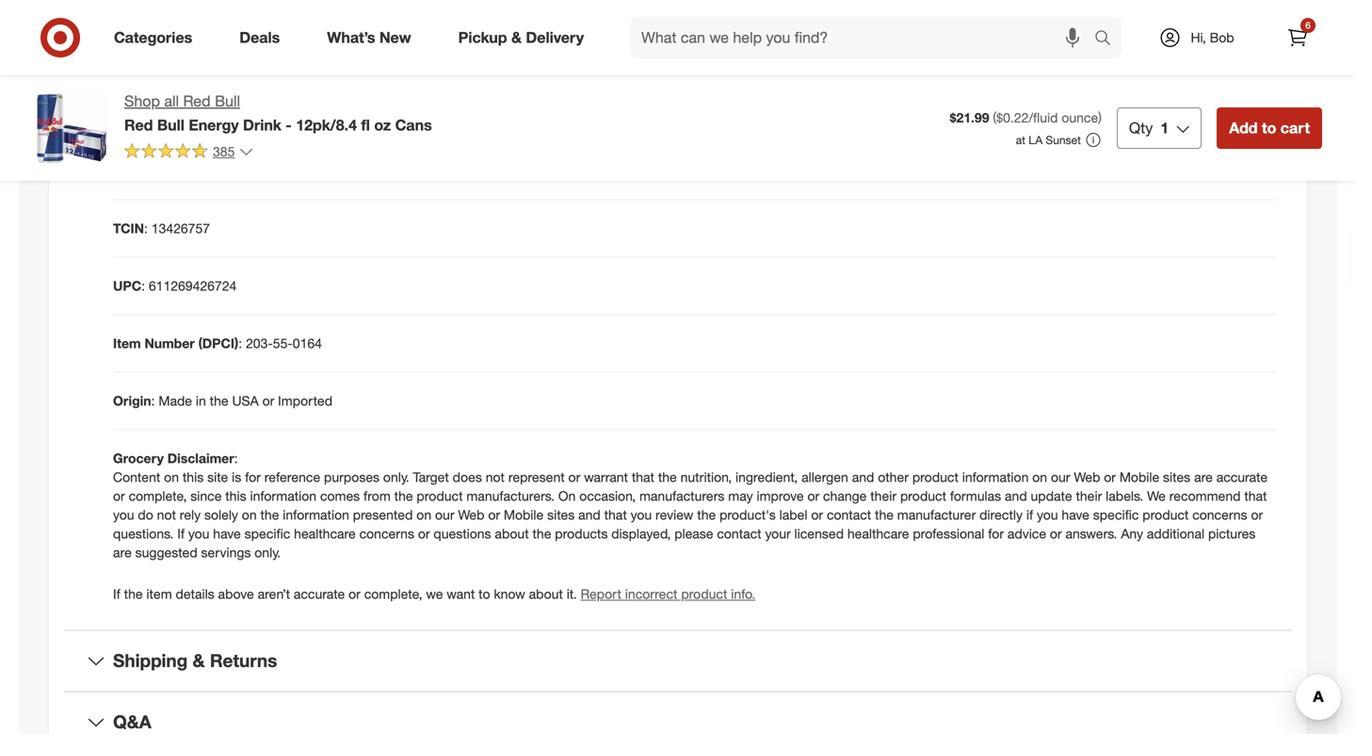 Task type: locate. For each thing, give the bounding box(es) containing it.
1 vertical spatial complete,
[[364, 586, 423, 602]]

1 horizontal spatial concerns
[[1193, 507, 1248, 523]]

and up "if"
[[1006, 488, 1028, 504]]

385 link
[[124, 142, 254, 164]]

to inside 'add to cart' button
[[1263, 119, 1277, 137]]

1 vertical spatial that
[[1245, 488, 1268, 504]]

or up on
[[569, 469, 581, 485]]

oz inside 'shop all red bull red bull energy drink - 12pk/8.4 fl oz cans'
[[374, 116, 391, 134]]

the right from
[[395, 488, 413, 504]]

0 horizontal spatial contact
[[717, 525, 762, 542]]

not up manufacturers.
[[486, 469, 505, 485]]

only. up from
[[383, 469, 410, 485]]

: left 203-
[[239, 335, 242, 352]]

nutrition,
[[681, 469, 732, 485]]

$21.99
[[950, 109, 990, 126]]

shop
[[124, 92, 160, 110]]

0 horizontal spatial and
[[579, 507, 601, 523]]

2 horizontal spatial that
[[1245, 488, 1268, 504]]

complete, left we
[[364, 586, 423, 602]]

or left we
[[349, 586, 361, 602]]

ounce
[[1062, 109, 1099, 126]]

image of red bull energy drink - 12pk/8.4 fl oz cans image
[[34, 90, 109, 166]]

if left 'item'
[[113, 586, 120, 602]]

this
[[183, 469, 204, 485], [225, 488, 246, 504]]

you left do
[[113, 507, 134, 523]]

&
[[512, 28, 522, 47], [193, 650, 205, 672]]

their left labels.
[[1077, 488, 1103, 504]]

: left 13426757
[[144, 220, 148, 237]]

1 horizontal spatial web
[[1075, 469, 1101, 485]]

1 horizontal spatial sites
[[1164, 469, 1191, 485]]

0 horizontal spatial web
[[458, 507, 485, 523]]

for down directly
[[989, 525, 1005, 542]]

is
[[232, 469, 241, 485]]

0 vertical spatial contact
[[827, 507, 872, 523]]

bull down the "all"
[[157, 116, 185, 134]]

red down shop
[[124, 116, 153, 134]]

that up pictures
[[1245, 488, 1268, 504]]

their
[[871, 488, 897, 504], [1077, 488, 1103, 504]]

& inside the "pickup & delivery" link
[[512, 28, 522, 47]]

1 horizontal spatial and
[[853, 469, 875, 485]]

not right do
[[157, 507, 176, 523]]

sites up we
[[1164, 469, 1191, 485]]

on right solely
[[242, 507, 257, 523]]

the down reference
[[261, 507, 279, 523]]

or down allergen
[[808, 488, 820, 504]]

you right "if"
[[1038, 507, 1059, 523]]

site
[[207, 469, 228, 485]]

product
[[913, 469, 959, 485], [417, 488, 463, 504], [901, 488, 947, 504], [1143, 507, 1190, 523], [682, 586, 728, 602]]

and
[[853, 469, 875, 485], [1006, 488, 1028, 504], [579, 507, 601, 523]]

mobile down manufacturers.
[[504, 507, 544, 523]]

sites
[[1164, 469, 1191, 485], [548, 507, 575, 523]]

sunset
[[1046, 133, 1082, 147]]

1 vertical spatial accurate
[[294, 586, 345, 602]]

: for made
[[151, 393, 155, 409]]

1 horizontal spatial their
[[1077, 488, 1103, 504]]

0 vertical spatial our
[[1052, 469, 1071, 485]]

bull
[[215, 92, 240, 110], [157, 116, 185, 134]]

and up the change at bottom
[[853, 469, 875, 485]]

1 vertical spatial if
[[113, 586, 120, 602]]

add
[[1230, 119, 1259, 137]]

0 horizontal spatial specific
[[245, 525, 291, 542]]

cans
[[395, 116, 432, 134]]

bull up energy
[[215, 92, 240, 110]]

0 vertical spatial accurate
[[1217, 469, 1268, 485]]

mobile
[[1120, 469, 1160, 485], [504, 507, 544, 523]]

1 horizontal spatial accurate
[[1217, 469, 1268, 485]]

2 horizontal spatial and
[[1006, 488, 1028, 504]]

1 horizontal spatial our
[[1052, 469, 1071, 485]]

fl right 12pk/8.4 in the left top of the page
[[361, 116, 370, 134]]

or up pictures
[[1252, 507, 1264, 523]]

only.
[[383, 469, 410, 485], [255, 544, 281, 561]]

we
[[1148, 488, 1166, 504]]

or up labels.
[[1105, 469, 1117, 485]]

(
[[994, 109, 997, 126]]

or down manufacturers.
[[488, 507, 500, 523]]

information down reference
[[250, 488, 317, 504]]

contact down the change at bottom
[[827, 507, 872, 523]]

healthcare down comes
[[294, 525, 356, 542]]

tcin : 13426757
[[113, 220, 210, 237]]

1 vertical spatial to
[[479, 586, 491, 602]]

complete, inside grocery disclaimer : content on this site is for reference purposes only.  target does not represent or warrant that the nutrition, ingredient, allergen and other product information on our web or mobile sites are accurate or complete, since this information comes from the product manufacturers.  on occasion, manufacturers may improve or change their product formulas and update their labels.  we recommend that you do not rely solely on the information presented on our web or mobile sites and that you review the product's label or contact the manufacturer directly if you have specific product concerns or questions.  if you have specific healthcare concerns or questions about the products displayed, please contact your licensed healthcare professional for advice or answers.  any additional pictures are suggested servings only.
[[129, 488, 187, 504]]

target
[[413, 469, 449, 485]]

the left 'item'
[[124, 586, 143, 602]]

& right pickup in the left of the page
[[512, 28, 522, 47]]

0 vertical spatial about
[[495, 525, 529, 542]]

directly
[[980, 507, 1023, 523]]

if
[[177, 525, 185, 542], [113, 586, 120, 602]]

our up 'questions'
[[435, 507, 455, 523]]

about left it.
[[529, 586, 563, 602]]

origin : made in the usa or imported
[[113, 393, 333, 409]]

recommend
[[1170, 488, 1241, 504]]

: for 13426757
[[144, 220, 148, 237]]

0 vertical spatial have
[[1062, 507, 1090, 523]]

oz left (us)
[[235, 105, 249, 122]]

:
[[144, 220, 148, 237], [141, 278, 145, 294], [239, 335, 242, 352], [151, 393, 155, 409], [234, 450, 238, 467]]

product's
[[720, 507, 776, 523]]

your
[[766, 525, 791, 542]]

1 horizontal spatial only.
[[383, 469, 410, 485]]

1 vertical spatial only.
[[255, 544, 281, 561]]

0 vertical spatial for
[[245, 469, 261, 485]]

1 vertical spatial not
[[157, 507, 176, 523]]

1 horizontal spatial bull
[[215, 92, 240, 110]]

pickup & delivery link
[[443, 17, 608, 58]]

1 healthcare from the left
[[294, 525, 356, 542]]

red right the "all"
[[183, 92, 211, 110]]

does
[[453, 469, 482, 485]]

oz left cans at the left top
[[374, 116, 391, 134]]

0 vertical spatial mobile
[[1120, 469, 1160, 485]]

2 vertical spatial and
[[579, 507, 601, 523]]

contact down product's
[[717, 525, 762, 542]]

that right warrant
[[632, 469, 655, 485]]

presented
[[353, 507, 413, 523]]

our up update
[[1052, 469, 1071, 485]]

concerns down presented
[[360, 525, 415, 542]]

you
[[113, 507, 134, 523], [631, 507, 652, 523], [1038, 507, 1059, 523], [188, 525, 210, 542]]

mobile up labels.
[[1120, 469, 1160, 485]]

concerns up pictures
[[1193, 507, 1248, 523]]

1 vertical spatial information
[[250, 488, 317, 504]]

0 horizontal spatial that
[[605, 507, 627, 523]]

complete, up do
[[129, 488, 187, 504]]

info.
[[731, 586, 756, 602]]

any
[[1122, 525, 1144, 542]]

update
[[1031, 488, 1073, 504]]

1 horizontal spatial for
[[989, 525, 1005, 542]]

may
[[729, 488, 754, 504]]

fl right 100.8 at the left top of page
[[225, 105, 231, 122]]

and up products
[[579, 507, 601, 523]]

1 horizontal spatial oz
[[374, 116, 391, 134]]

pictures
[[1209, 525, 1256, 542]]

complete,
[[129, 488, 187, 504], [364, 586, 423, 602]]

& left returns
[[193, 650, 205, 672]]

1 vertical spatial this
[[225, 488, 246, 504]]

0 horizontal spatial for
[[245, 469, 261, 485]]

0 vertical spatial red
[[183, 92, 211, 110]]

& for pickup
[[512, 28, 522, 47]]

0 horizontal spatial bull
[[157, 116, 185, 134]]

0 vertical spatial are
[[1195, 469, 1214, 485]]

that down occasion, on the left of page
[[605, 507, 627, 523]]

1 vertical spatial bull
[[157, 116, 185, 134]]

fl inside 'shop all red bull red bull energy drink - 12pk/8.4 fl oz cans'
[[361, 116, 370, 134]]

specific down labels.
[[1094, 507, 1140, 523]]

1 horizontal spatial to
[[1263, 119, 1277, 137]]

information down comes
[[283, 507, 350, 523]]

incorrect
[[626, 586, 678, 602]]

it.
[[567, 586, 577, 602]]

this down 'is'
[[225, 488, 246, 504]]

0 horizontal spatial have
[[213, 525, 241, 542]]

this down "disclaimer"
[[183, 469, 204, 485]]

0 horizontal spatial to
[[479, 586, 491, 602]]

information up the 'formulas'
[[963, 469, 1029, 485]]

for right 'is'
[[245, 469, 261, 485]]

details
[[176, 586, 215, 602]]

13426757
[[151, 220, 210, 237]]

specific up servings
[[245, 525, 291, 542]]

0 horizontal spatial oz
[[235, 105, 249, 122]]

shipping & returns
[[113, 650, 277, 672]]

are down questions.
[[113, 544, 132, 561]]

1 vertical spatial sites
[[548, 507, 575, 523]]

net
[[113, 105, 135, 122]]

55-
[[273, 335, 293, 352]]

information
[[963, 469, 1029, 485], [250, 488, 317, 504], [283, 507, 350, 523]]

0 horizontal spatial fl
[[225, 105, 231, 122]]

change
[[824, 488, 867, 504]]

1 horizontal spatial are
[[1195, 469, 1214, 485]]

to
[[1263, 119, 1277, 137], [479, 586, 491, 602]]

1 their from the left
[[871, 488, 897, 504]]

1 vertical spatial for
[[989, 525, 1005, 542]]

q&a button
[[64, 692, 1293, 734]]

or right advice
[[1051, 525, 1063, 542]]

number
[[145, 335, 195, 352]]

& for shipping
[[193, 650, 205, 672]]

from
[[364, 488, 391, 504]]

deals
[[240, 28, 280, 47]]

are up recommend
[[1195, 469, 1214, 485]]

0 horizontal spatial healthcare
[[294, 525, 356, 542]]

1 horizontal spatial fl
[[361, 116, 370, 134]]

0 horizontal spatial this
[[183, 469, 204, 485]]

0 horizontal spatial complete,
[[129, 488, 187, 504]]

: up 'is'
[[234, 450, 238, 467]]

1 vertical spatial &
[[193, 650, 205, 672]]

web up 'questions'
[[458, 507, 485, 523]]

0 vertical spatial not
[[486, 469, 505, 485]]

1 vertical spatial contact
[[717, 525, 762, 542]]

: left made
[[151, 393, 155, 409]]

0 horizontal spatial our
[[435, 507, 455, 523]]

concerns
[[1193, 507, 1248, 523], [360, 525, 415, 542]]

do
[[138, 507, 153, 523]]

: left 611269426724 at the left top of page
[[141, 278, 145, 294]]

0 horizontal spatial &
[[193, 650, 205, 672]]

grocery
[[113, 450, 164, 467]]

suggested
[[135, 544, 198, 561]]

0 vertical spatial concerns
[[1193, 507, 1248, 523]]

1 vertical spatial specific
[[245, 525, 291, 542]]

to right want
[[479, 586, 491, 602]]

add to cart button
[[1218, 107, 1323, 149]]

only. right servings
[[255, 544, 281, 561]]

about down manufacturers.
[[495, 525, 529, 542]]

1 vertical spatial red
[[124, 116, 153, 134]]

accurate right aren't
[[294, 586, 345, 602]]

their down other
[[871, 488, 897, 504]]

0 horizontal spatial concerns
[[360, 525, 415, 542]]

1 horizontal spatial red
[[183, 92, 211, 110]]

licensed
[[795, 525, 844, 542]]

not
[[486, 469, 505, 485], [157, 507, 176, 523]]

1 vertical spatial and
[[1006, 488, 1028, 504]]

0 vertical spatial &
[[512, 28, 522, 47]]

0 horizontal spatial mobile
[[504, 507, 544, 523]]

1 vertical spatial concerns
[[360, 525, 415, 542]]

0 horizontal spatial accurate
[[294, 586, 345, 602]]

categories link
[[98, 17, 216, 58]]

0 vertical spatial to
[[1263, 119, 1277, 137]]

content
[[113, 469, 160, 485]]

0 vertical spatial complete,
[[129, 488, 187, 504]]

healthcare
[[294, 525, 356, 542], [848, 525, 910, 542]]

1 horizontal spatial healthcare
[[848, 525, 910, 542]]

accurate inside grocery disclaimer : content on this site is for reference purposes only.  target does not represent or warrant that the nutrition, ingredient, allergen and other product information on our web or mobile sites are accurate or complete, since this information comes from the product manufacturers.  on occasion, manufacturers may improve or change their product formulas and update their labels.  we recommend that you do not rely solely on the information presented on our web or mobile sites and that you review the product's label or contact the manufacturer directly if you have specific product concerns or questions.  if you have specific healthcare concerns or questions about the products displayed, please contact your licensed healthcare professional for advice or answers.  any additional pictures are suggested servings only.
[[1217, 469, 1268, 485]]

accurate
[[1217, 469, 1268, 485], [294, 586, 345, 602]]

healthcare down the change at bottom
[[848, 525, 910, 542]]

6 link
[[1278, 17, 1319, 58]]

0 vertical spatial and
[[853, 469, 875, 485]]

What can we help you find? suggestions appear below search field
[[630, 17, 1100, 58]]

0 horizontal spatial their
[[871, 488, 897, 504]]

if inside grocery disclaimer : content on this site is for reference purposes only.  target does not represent or warrant that the nutrition, ingredient, allergen and other product information on our web or mobile sites are accurate or complete, since this information comes from the product manufacturers.  on occasion, manufacturers may improve or change their product formulas and update their labels.  we recommend that you do not rely solely on the information presented on our web or mobile sites and that you review the product's label or contact the manufacturer directly if you have specific product concerns or questions.  if you have specific healthcare concerns or questions about the products displayed, please contact your licensed healthcare professional for advice or answers.  any additional pictures are suggested servings only.
[[177, 525, 185, 542]]

accurate up recommend
[[1217, 469, 1268, 485]]

& inside shipping & returns dropdown button
[[193, 650, 205, 672]]

the up please
[[698, 507, 716, 523]]

for
[[245, 469, 261, 485], [989, 525, 1005, 542]]

have up answers.
[[1062, 507, 1090, 523]]

labels.
[[1106, 488, 1144, 504]]

0 vertical spatial specific
[[1094, 507, 1140, 523]]

are
[[1195, 469, 1214, 485], [113, 544, 132, 561]]

0 horizontal spatial if
[[113, 586, 120, 602]]

on down "target" at the left
[[417, 507, 432, 523]]

sites down on
[[548, 507, 575, 523]]

know
[[494, 586, 526, 602]]

if down rely at the left of the page
[[177, 525, 185, 542]]

1 horizontal spatial &
[[512, 28, 522, 47]]

web up answers.
[[1075, 469, 1101, 485]]

or right usa
[[263, 393, 274, 409]]

comes
[[320, 488, 360, 504]]

$0.22
[[997, 109, 1029, 126]]

to right the add
[[1263, 119, 1277, 137]]

0 horizontal spatial are
[[113, 544, 132, 561]]

have up servings
[[213, 525, 241, 542]]

report incorrect product info. button
[[581, 585, 756, 604]]



Task type: vqa. For each thing, say whether or not it's contained in the screenshot.
bottom Web
yes



Task type: describe. For each thing, give the bounding box(es) containing it.
at la sunset
[[1017, 133, 1082, 147]]

other
[[878, 469, 909, 485]]

formulas
[[951, 488, 1002, 504]]

you up displayed,
[[631, 507, 652, 523]]

on right content on the left bottom of page
[[164, 469, 179, 485]]

you down rely at the left of the page
[[188, 525, 210, 542]]

what's new link
[[311, 17, 435, 58]]

1 horizontal spatial mobile
[[1120, 469, 1160, 485]]

1 vertical spatial our
[[435, 507, 455, 523]]

0 horizontal spatial sites
[[548, 507, 575, 523]]

usa
[[232, 393, 259, 409]]

professional
[[913, 525, 985, 542]]

purposes
[[324, 469, 380, 485]]

1 horizontal spatial complete,
[[364, 586, 423, 602]]

occasion,
[[580, 488, 636, 504]]

2 healthcare from the left
[[848, 525, 910, 542]]

hi,
[[1192, 29, 1207, 46]]

1
[[1161, 119, 1170, 137]]

1 horizontal spatial have
[[1062, 507, 1090, 523]]

1 vertical spatial mobile
[[504, 507, 544, 523]]

all
[[164, 92, 179, 110]]

new
[[380, 28, 411, 47]]

: inside grocery disclaimer : content on this site is for reference purposes only.  target does not represent or warrant that the nutrition, ingredient, allergen and other product information on our web or mobile sites are accurate or complete, since this information comes from the product manufacturers.  on occasion, manufacturers may improve or change their product formulas and update their labels.  we recommend that you do not rely solely on the information presented on our web or mobile sites and that you review the product's label or contact the manufacturer directly if you have specific product concerns or questions.  if you have specific healthcare concerns or questions about the products displayed, please contact your licensed healthcare professional for advice or answers.  any additional pictures are suggested servings only.
[[234, 450, 238, 467]]

item number (dpci) : 203-55-0164
[[113, 335, 322, 352]]

0164
[[293, 335, 322, 352]]

100.8
[[188, 105, 221, 122]]

returns
[[210, 650, 277, 672]]

deals link
[[224, 17, 304, 58]]

0 horizontal spatial not
[[157, 507, 176, 523]]

1 vertical spatial have
[[213, 525, 241, 542]]

: for 611269426724
[[141, 278, 145, 294]]

drink
[[243, 116, 282, 134]]

0 horizontal spatial only.
[[255, 544, 281, 561]]

)
[[1099, 109, 1102, 126]]

shop all red bull red bull energy drink - 12pk/8.4 fl oz cans
[[124, 92, 432, 134]]

manufacturers.
[[467, 488, 555, 504]]

improve
[[757, 488, 804, 504]]

0 vertical spatial information
[[963, 469, 1029, 485]]

servings
[[201, 544, 251, 561]]

claim:
[[169, 48, 206, 64]]

caffeine claim:
[[113, 48, 206, 64]]

1 vertical spatial about
[[529, 586, 563, 602]]

made
[[159, 393, 192, 409]]

item
[[146, 586, 172, 602]]

/fluid
[[1029, 109, 1059, 126]]

la
[[1029, 133, 1043, 147]]

review
[[656, 507, 694, 523]]

categories
[[114, 28, 192, 47]]

weight:
[[139, 105, 184, 122]]

0 vertical spatial only.
[[383, 469, 410, 485]]

report
[[581, 586, 622, 602]]

hi, bob
[[1192, 29, 1235, 46]]

if
[[1027, 507, 1034, 523]]

ingredient,
[[736, 469, 798, 485]]

385
[[213, 143, 235, 160]]

q&a
[[113, 711, 152, 733]]

search button
[[1087, 17, 1132, 62]]

qty 1
[[1130, 119, 1170, 137]]

questions
[[434, 525, 491, 542]]

item
[[113, 335, 141, 352]]

what's new
[[327, 28, 411, 47]]

in
[[196, 393, 206, 409]]

on
[[559, 488, 576, 504]]

search
[[1087, 30, 1132, 49]]

represent
[[509, 469, 565, 485]]

what's
[[327, 28, 375, 47]]

611269426724
[[149, 278, 237, 294]]

1 vertical spatial web
[[458, 507, 485, 523]]

allergen
[[802, 469, 849, 485]]

the up the manufacturers
[[659, 469, 677, 485]]

shipping & returns button
[[64, 631, 1293, 691]]

imported
[[278, 393, 333, 409]]

the right 'in'
[[210, 393, 229, 409]]

0 vertical spatial bull
[[215, 92, 240, 110]]

2 vertical spatial that
[[605, 507, 627, 523]]

on up update
[[1033, 469, 1048, 485]]

origin
[[113, 393, 151, 409]]

products
[[555, 525, 608, 542]]

delivery
[[526, 28, 584, 47]]

advice
[[1008, 525, 1047, 542]]

above
[[218, 586, 254, 602]]

reference
[[265, 469, 321, 485]]

energy
[[189, 116, 239, 134]]

(dpci)
[[198, 335, 239, 352]]

rely
[[180, 507, 201, 523]]

1 vertical spatial are
[[113, 544, 132, 561]]

1 horizontal spatial this
[[225, 488, 246, 504]]

or up licensed on the bottom of page
[[812, 507, 824, 523]]

1 horizontal spatial not
[[486, 469, 505, 485]]

the left products
[[533, 525, 552, 542]]

questions.
[[113, 525, 174, 542]]

or left 'questions'
[[418, 525, 430, 542]]

warrant
[[584, 469, 628, 485]]

upc : 611269426724
[[113, 278, 237, 294]]

0 vertical spatial this
[[183, 469, 204, 485]]

about inside grocery disclaimer : content on this site is for reference purposes only.  target does not represent or warrant that the nutrition, ingredient, allergen and other product information on our web or mobile sites are accurate or complete, since this information comes from the product manufacturers.  on occasion, manufacturers may improve or change their product formulas and update their labels.  we recommend that you do not rely solely on the information presented on our web or mobile sites and that you review the product's label or contact the manufacturer directly if you have specific product concerns or questions.  if you have specific healthcare concerns or questions about the products displayed, please contact your licensed healthcare professional for advice or answers.  any additional pictures are suggested servings only.
[[495, 525, 529, 542]]

1 horizontal spatial that
[[632, 469, 655, 485]]

aren't
[[258, 586, 290, 602]]

2 their from the left
[[1077, 488, 1103, 504]]

please
[[675, 525, 714, 542]]

the down other
[[875, 507, 894, 523]]

manufacturer
[[898, 507, 977, 523]]

tcin
[[113, 220, 144, 237]]

0 vertical spatial web
[[1075, 469, 1101, 485]]

net weight: 100.8 fl oz (us)
[[113, 105, 278, 122]]

add to cart
[[1230, 119, 1311, 137]]

upc
[[113, 278, 141, 294]]

since
[[191, 488, 222, 504]]

or down content on the left bottom of page
[[113, 488, 125, 504]]

$21.99 ( $0.22 /fluid ounce )
[[950, 109, 1102, 126]]

1 horizontal spatial specific
[[1094, 507, 1140, 523]]

solely
[[204, 507, 238, 523]]

answers.
[[1066, 525, 1118, 542]]

(us)
[[252, 105, 278, 122]]

pickup & delivery
[[459, 28, 584, 47]]

bob
[[1211, 29, 1235, 46]]

0 horizontal spatial red
[[124, 116, 153, 134]]

want
[[447, 586, 475, 602]]

1 horizontal spatial contact
[[827, 507, 872, 523]]

2 vertical spatial information
[[283, 507, 350, 523]]

12pk/8.4
[[296, 116, 357, 134]]



